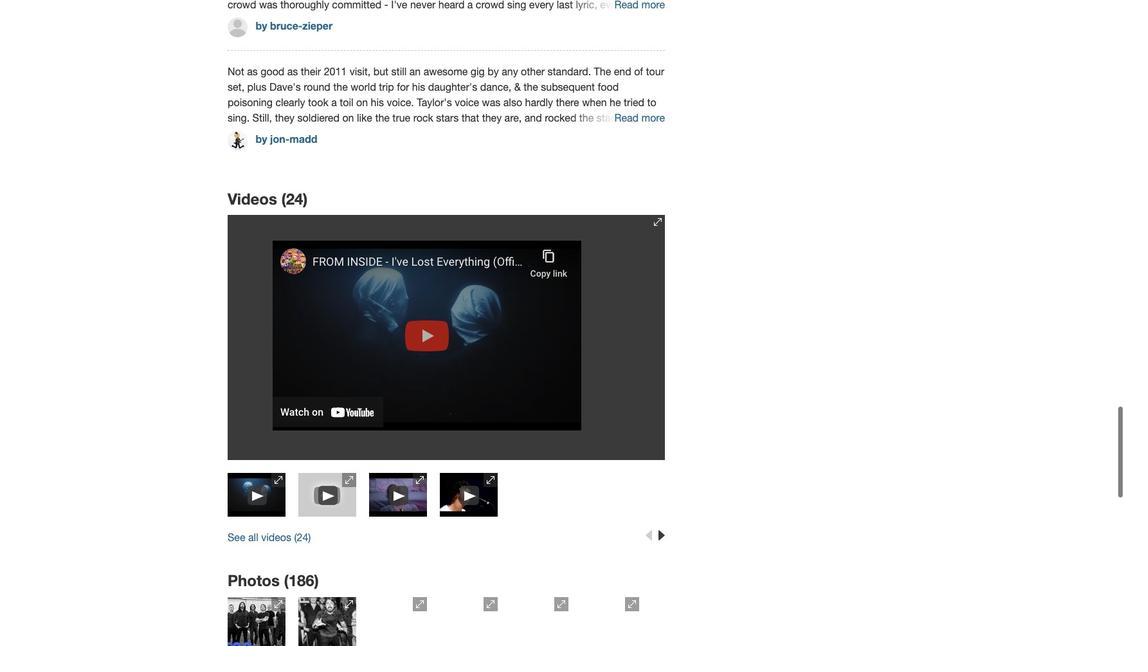 Task type: vqa. For each thing, say whether or not it's contained in the screenshot.
1st 1 from the bottom of the page
no



Task type: describe. For each thing, give the bounding box(es) containing it.
by inside not as good as their 2011 visit, but still an awesome gig by any other standard. the end of tour set, plus dave's round the world trip for his daughter's dance, & the subsequent food poisoning clearly took a toil on his voice. taylor's voice was also hardly there when he tried to sing. still, they soldiered on like the true rock stars that they are, and rocked the stadium. set design was a clear improvement, with the wide layout instead of the long & narrow, which meant that the seated tickets up the back line had a better view instead of the "shitty seats" from last time, especially with the raised sound desk blocking most of the view from their previous visit. the rising middle stage was a very welcome surprise, especially from the middle of the standing area. not a big fan of all ages family crowds in the free standing area, with no concept of regular mosh etiquette. might get seated tickets next time. not a huge fan of their new material either, but am glad they kept them to the barest minimum. also looks like dave has settled on his signature guitar, & it looks & sounds absolutely amazing!
[[488, 65, 499, 77]]

0 horizontal spatial all
[[248, 532, 259, 543]]

material
[[250, 220, 286, 231]]

by jon-madd
[[256, 133, 318, 145]]

also
[[504, 96, 523, 108]]

1 vertical spatial his
[[371, 96, 384, 108]]

0 vertical spatial (24)
[[282, 190, 308, 208]]

2 vertical spatial his
[[296, 235, 309, 247]]

meant
[[228, 143, 257, 154]]

bruce-zieper's profile image image
[[228, 17, 248, 37]]

a left "big"
[[345, 189, 350, 201]]

dave
[[627, 220, 651, 231]]

a left clear
[[283, 127, 288, 139]]

the left "true"
[[375, 112, 390, 123]]

raised
[[384, 158, 412, 170]]

area.
[[300, 189, 322, 201]]

read more link
[[615, 112, 665, 123]]

from up the 'area,'
[[590, 174, 611, 185]]

good
[[261, 65, 285, 77]]

clear
[[291, 127, 313, 139]]

1 horizontal spatial view
[[568, 158, 589, 170]]

end
[[614, 65, 632, 77]]

improvement,
[[316, 127, 379, 139]]

also
[[558, 220, 578, 231]]

guitar,
[[357, 235, 385, 247]]

the up narrow,
[[580, 112, 594, 123]]

gig
[[471, 65, 485, 77]]

the up the 'concept'
[[240, 189, 254, 201]]

madd
[[290, 133, 318, 145]]

photos (186)
[[228, 572, 319, 590]]

the down and
[[525, 127, 540, 139]]

am
[[338, 220, 352, 231]]

videos
[[261, 532, 292, 543]]

time.
[[526, 204, 548, 216]]

there
[[556, 96, 580, 108]]

videos
[[228, 190, 277, 208]]

1 standing from the left
[[257, 189, 297, 201]]

2011
[[324, 65, 347, 77]]

& right long
[[565, 127, 572, 139]]

0 horizontal spatial not
[[228, 65, 244, 77]]

see
[[228, 532, 246, 543]]

area,
[[595, 189, 617, 201]]

stage
[[375, 174, 401, 185]]

1 as from the left
[[247, 65, 258, 77]]

more
[[642, 112, 665, 123]]

0 vertical spatial like
[[357, 112, 373, 123]]

by bruce-zieper
[[256, 19, 333, 32]]

1 horizontal spatial but
[[374, 65, 389, 77]]

mosh
[[315, 204, 340, 216]]

(186)
[[284, 572, 319, 590]]

surprise,
[[500, 174, 539, 185]]

layout
[[446, 127, 474, 139]]

a left the toil
[[332, 96, 337, 108]]

"shitty
[[589, 143, 618, 154]]

dave's
[[270, 81, 301, 92]]

awesome
[[424, 65, 468, 77]]

them
[[423, 220, 446, 231]]

a up also
[[571, 204, 576, 216]]

jon-madd's profile image image
[[228, 130, 248, 150]]

etiquette.
[[343, 204, 386, 216]]

poisoning
[[228, 96, 273, 108]]

rising
[[314, 174, 338, 185]]

1 vertical spatial the
[[294, 174, 311, 185]]

0 vertical spatial instead
[[477, 127, 510, 139]]

clearly
[[276, 96, 305, 108]]

the up the 'area,'
[[614, 174, 629, 185]]

kept
[[400, 220, 420, 231]]

and
[[525, 112, 542, 123]]

still,
[[253, 112, 272, 123]]

had
[[441, 143, 458, 154]]

1 horizontal spatial they
[[378, 220, 397, 231]]

0 vertical spatial on
[[357, 96, 368, 108]]

0 horizontal spatial on
[[281, 235, 293, 247]]

welcome
[[455, 174, 497, 185]]

1 horizontal spatial with
[[382, 127, 401, 139]]

2 horizontal spatial they
[[482, 112, 502, 123]]

back
[[397, 143, 419, 154]]

the right in
[[514, 189, 529, 201]]

soldiered
[[298, 112, 340, 123]]

0 vertical spatial their
[[301, 65, 321, 77]]

are,
[[505, 112, 522, 123]]

0 vertical spatial to
[[648, 96, 657, 108]]

2 vertical spatial was
[[403, 174, 422, 185]]

1 vertical spatial tickets
[[470, 204, 500, 216]]

2 standing from the left
[[552, 189, 592, 201]]

1 vertical spatial instead
[[523, 143, 556, 154]]

family
[[437, 189, 464, 201]]

0 vertical spatial seated
[[297, 143, 329, 154]]

0 horizontal spatial that
[[259, 143, 277, 154]]

2 vertical spatial their
[[634, 204, 654, 216]]

he
[[610, 96, 621, 108]]

the down 2011
[[334, 81, 348, 92]]

0 horizontal spatial with
[[345, 158, 364, 170]]

the down narrow,
[[571, 143, 586, 154]]

from down meant
[[228, 158, 249, 170]]

new
[[228, 220, 247, 231]]

of up the 'concept'
[[228, 189, 237, 201]]

long
[[543, 127, 562, 139]]

voice
[[455, 96, 480, 108]]

amazing!
[[529, 235, 570, 247]]

glad
[[355, 220, 375, 231]]

0 vertical spatial that
[[462, 112, 480, 123]]

1 horizontal spatial the
[[594, 65, 612, 77]]

0 vertical spatial view
[[499, 143, 520, 154]]

read more
[[615, 112, 665, 123]]

rock
[[414, 112, 434, 123]]

tour
[[646, 65, 665, 77]]



Task type: locate. For each thing, give the bounding box(es) containing it.
see all videos (24) link
[[228, 532, 311, 543]]

all up might
[[399, 189, 409, 201]]

still
[[392, 65, 407, 77]]

on
[[357, 96, 368, 108], [343, 112, 354, 123], [281, 235, 293, 247]]

visit,
[[350, 65, 371, 77]]

previous
[[228, 174, 267, 185]]

0 horizontal spatial tickets
[[331, 143, 362, 154]]

true
[[393, 112, 411, 123]]

1 vertical spatial especially
[[542, 174, 587, 185]]

1 horizontal spatial seated
[[436, 204, 467, 216]]

big
[[353, 189, 367, 201]]

signature
[[312, 235, 354, 247]]

especially up rising
[[296, 158, 342, 170]]

wide
[[422, 127, 443, 139]]

0 horizontal spatial standing
[[257, 189, 297, 201]]

0 horizontal spatial but
[[320, 220, 335, 231]]

like left dave
[[609, 220, 624, 231]]

0 vertical spatial with
[[382, 127, 401, 139]]

to up sounds
[[449, 220, 458, 231]]

his down trip
[[371, 96, 384, 108]]

not up also
[[551, 204, 568, 216]]

dance,
[[481, 81, 512, 92]]

by for by jon-madd
[[256, 133, 267, 145]]

on down the either,
[[281, 235, 293, 247]]

seated down family
[[436, 204, 467, 216]]

set,
[[228, 81, 245, 92]]

seated down clear
[[297, 143, 329, 154]]

1 vertical spatial was
[[261, 127, 280, 139]]

settled
[[247, 235, 278, 247]]

not as good as their 2011 visit, but still an awesome gig by any other standard. the end of tour set, plus dave's round the world trip for his daughter's dance, & the subsequent food poisoning clearly took a toil on his voice. taylor's voice was also hardly there when he tried to sing. still, they soldiered on like the true rock stars that they are, and rocked the stadium. set design was a clear improvement, with the wide layout instead of the long & narrow, which meant that the seated tickets up the back line had a better view instead of the "shitty seats" from last time, especially with the raised sound desk blocking most of the view from their previous visit. the rising middle stage was a very welcome surprise, especially from the middle of the standing area. not a big fan of all ages family crowds in the free standing area, with no concept of regular mosh etiquette. might get seated tickets next time. not a huge fan of their new material either, but am glad they kept them to the barest minimum. also looks like dave has settled on his signature guitar, & it looks & sounds absolutely amazing!
[[228, 65, 665, 247]]

middle up "big"
[[341, 174, 372, 185]]

0 horizontal spatial to
[[449, 220, 458, 231]]

standard.
[[548, 65, 592, 77]]

no
[[642, 189, 654, 201]]

his
[[412, 81, 426, 92], [371, 96, 384, 108], [296, 235, 309, 247]]

taylor's
[[417, 96, 452, 108]]

1 horizontal spatial that
[[462, 112, 480, 123]]

a right had
[[461, 143, 466, 154]]

next
[[503, 204, 523, 216]]

absolutely
[[479, 235, 526, 247]]

they down clearly
[[275, 112, 295, 123]]

instead up "better"
[[477, 127, 510, 139]]

their up round at the left top of the page
[[301, 65, 321, 77]]

especially
[[296, 158, 342, 170], [542, 174, 587, 185]]

minimum.
[[510, 220, 556, 231]]

toil
[[340, 96, 354, 108]]

they
[[275, 112, 295, 123], [482, 112, 502, 123], [378, 220, 397, 231]]

0 horizontal spatial middle
[[341, 174, 372, 185]]

of down are,
[[513, 127, 522, 139]]

expand image
[[346, 477, 353, 484], [465, 490, 476, 502], [346, 601, 353, 608], [416, 601, 424, 608], [487, 601, 495, 608], [558, 601, 566, 608]]

sounds
[[442, 235, 476, 247]]

(24) down the visit.
[[282, 190, 308, 208]]

design
[[228, 127, 259, 139]]

1 horizontal spatial to
[[648, 96, 657, 108]]

has
[[228, 235, 244, 247]]

1 horizontal spatial instead
[[523, 143, 556, 154]]

of up material
[[268, 204, 277, 216]]

0 vertical spatial the
[[594, 65, 612, 77]]

in
[[504, 189, 512, 201]]

1 vertical spatial their
[[616, 158, 636, 170]]

2 as from the left
[[288, 65, 298, 77]]

2 horizontal spatial was
[[482, 96, 501, 108]]

sound
[[415, 158, 443, 170]]

jon-
[[270, 133, 290, 145]]

photos
[[228, 572, 280, 590]]

0 vertical spatial fan
[[370, 189, 384, 201]]

as up dave's on the left
[[288, 65, 298, 77]]

tried
[[624, 96, 645, 108]]

see all videos (24)
[[228, 532, 311, 543]]

0 horizontal spatial like
[[357, 112, 373, 123]]

desk
[[446, 158, 468, 170]]

from down "shitty
[[592, 158, 613, 170]]

foo fighters live. image
[[228, 473, 286, 517], [299, 473, 357, 517], [369, 473, 427, 517], [440, 473, 498, 517], [186, 579, 328, 646], [257, 579, 398, 646], [328, 579, 463, 646], [398, 579, 534, 646], [469, 579, 605, 646], [540, 579, 676, 646]]

was
[[482, 96, 501, 108], [261, 127, 280, 139], [403, 174, 422, 185]]

the up back
[[404, 127, 419, 139]]

of down stage
[[387, 189, 396, 201]]

1 vertical spatial seated
[[436, 204, 467, 216]]

0 horizontal spatial fan
[[370, 189, 384, 201]]

0 horizontal spatial as
[[247, 65, 258, 77]]

2 middle from the left
[[632, 174, 663, 185]]

by left jon-
[[256, 133, 267, 145]]

was up ages
[[403, 174, 422, 185]]

1 horizontal spatial as
[[288, 65, 298, 77]]

like up improvement,
[[357, 112, 373, 123]]

view down "shitty
[[568, 158, 589, 170]]

2 vertical spatial not
[[551, 204, 568, 216]]

2 horizontal spatial with
[[620, 189, 639, 201]]

1 horizontal spatial standing
[[552, 189, 592, 201]]

but down mosh
[[320, 220, 335, 231]]

all right see
[[248, 532, 259, 543]]

concept
[[228, 204, 265, 216]]

get
[[418, 204, 433, 216]]

the up food
[[594, 65, 612, 77]]

1 horizontal spatial middle
[[632, 174, 663, 185]]

to up more
[[648, 96, 657, 108]]

the
[[334, 81, 348, 92], [524, 81, 539, 92], [375, 112, 390, 123], [580, 112, 594, 123], [404, 127, 419, 139], [525, 127, 540, 139], [280, 143, 295, 154], [379, 143, 394, 154], [571, 143, 586, 154], [366, 158, 381, 170], [551, 158, 565, 170], [614, 174, 629, 185], [240, 189, 254, 201], [514, 189, 529, 201], [461, 220, 476, 231]]

as up plus
[[247, 65, 258, 77]]

the down long
[[551, 158, 565, 170]]

but
[[374, 65, 389, 77], [320, 220, 335, 231]]

their down seats"
[[616, 158, 636, 170]]

1 horizontal spatial tickets
[[470, 204, 500, 216]]

0 horizontal spatial his
[[296, 235, 309, 247]]

daughter's
[[428, 81, 478, 92]]

looks down kept
[[405, 235, 430, 247]]

up
[[365, 143, 376, 154]]

& up "also"
[[515, 81, 521, 92]]

read
[[615, 112, 639, 123]]

by right gig
[[488, 65, 499, 77]]

instead down long
[[523, 143, 556, 154]]

especially up free
[[542, 174, 587, 185]]

1 horizontal spatial looks
[[581, 220, 606, 231]]

barest
[[479, 220, 507, 231]]

view
[[499, 143, 520, 154], [568, 158, 589, 170]]

1 horizontal spatial especially
[[542, 174, 587, 185]]

(24)
[[282, 190, 308, 208], [294, 532, 311, 543]]

a left very
[[425, 174, 430, 185]]

narrow,
[[575, 127, 609, 139]]

when
[[583, 96, 607, 108]]

1 vertical spatial fan
[[605, 204, 619, 216]]

visit.
[[270, 174, 291, 185]]

middle up the no in the right of the page
[[632, 174, 663, 185]]

1 vertical spatial like
[[609, 220, 624, 231]]

0 horizontal spatial they
[[275, 112, 295, 123]]

stadium.
[[597, 112, 637, 123]]

was down dance,
[[482, 96, 501, 108]]

that down voice
[[462, 112, 480, 123]]

1 vertical spatial that
[[259, 143, 277, 154]]

took
[[308, 96, 329, 108]]

fan down the 'area,'
[[605, 204, 619, 216]]

subsequent
[[541, 81, 595, 92]]

ages
[[412, 189, 434, 201]]

all inside not as good as their 2011 visit, but still an awesome gig by any other standard. the end of tour set, plus dave's round the world trip for his daughter's dance, & the subsequent food poisoning clearly took a toil on his voice. taylor's voice was also hardly there when he tried to sing. still, they soldiered on like the true rock stars that they are, and rocked the stadium. set design was a clear improvement, with the wide layout instead of the long & narrow, which meant that the seated tickets up the back line had a better view instead of the "shitty seats" from last time, especially with the raised sound desk blocking most of the view from their previous visit. the rising middle stage was a very welcome surprise, especially from the middle of the standing area. not a big fan of all ages family crowds in the free standing area, with no concept of regular mosh etiquette. might get seated tickets next time. not a huge fan of their new material either, but am glad they kept them to the barest minimum. also looks like dave has settled on his signature guitar, & it looks & sounds absolutely amazing!
[[399, 189, 409, 201]]

that up the last
[[259, 143, 277, 154]]

0 vertical spatial looks
[[581, 220, 606, 231]]

tickets
[[331, 143, 362, 154], [470, 204, 500, 216]]

food
[[598, 81, 619, 92]]

0 horizontal spatial view
[[499, 143, 520, 154]]

which
[[611, 127, 638, 139]]

the up time,
[[280, 143, 295, 154]]

0 vertical spatial tickets
[[331, 143, 362, 154]]

was down still,
[[261, 127, 280, 139]]

& down them
[[433, 235, 439, 247]]

0 horizontal spatial was
[[261, 127, 280, 139]]

with up "big"
[[345, 158, 364, 170]]

looks down "huge" on the top right
[[581, 220, 606, 231]]

1 vertical spatial but
[[320, 220, 335, 231]]

1 horizontal spatial on
[[343, 112, 354, 123]]

0 horizontal spatial looks
[[405, 235, 430, 247]]

for
[[397, 81, 410, 92]]

by right bruce-zieper's profile image
[[256, 19, 267, 32]]

with down "true"
[[382, 127, 401, 139]]

the up area.
[[294, 174, 311, 185]]

the down up
[[366, 158, 381, 170]]

1 vertical spatial with
[[345, 158, 364, 170]]

expand image
[[655, 218, 662, 226], [275, 477, 283, 484], [416, 477, 424, 484], [487, 477, 495, 484], [252, 490, 264, 502], [323, 490, 335, 502], [394, 490, 405, 502], [275, 601, 283, 608], [629, 601, 637, 608]]

2 horizontal spatial not
[[551, 204, 568, 216]]

1 vertical spatial (24)
[[294, 532, 311, 543]]

0 vertical spatial especially
[[296, 158, 342, 170]]

1 vertical spatial on
[[343, 112, 354, 123]]

other
[[521, 65, 545, 77]]

1 vertical spatial looks
[[405, 235, 430, 247]]

line
[[422, 143, 438, 154]]

2 horizontal spatial on
[[357, 96, 368, 108]]

view up most
[[499, 143, 520, 154]]

on up improvement,
[[343, 112, 354, 123]]

0 horizontal spatial especially
[[296, 158, 342, 170]]

very
[[433, 174, 452, 185]]

0 vertical spatial not
[[228, 65, 244, 77]]

by
[[256, 19, 267, 32], [488, 65, 499, 77], [256, 133, 267, 145]]

not up set,
[[228, 65, 244, 77]]

their down the no in the right of the page
[[634, 204, 654, 216]]

standing up "huge" on the top right
[[552, 189, 592, 201]]

0 horizontal spatial seated
[[297, 143, 329, 154]]

of right end
[[635, 65, 644, 77]]

2 vertical spatial on
[[281, 235, 293, 247]]

videos (24)
[[228, 190, 308, 208]]

1 horizontal spatial was
[[403, 174, 422, 185]]

it
[[397, 235, 403, 247]]

1 horizontal spatial all
[[399, 189, 409, 201]]

tickets down improvement,
[[331, 143, 362, 154]]

2 vertical spatial with
[[620, 189, 639, 201]]

his right the for
[[412, 81, 426, 92]]

1 vertical spatial by
[[488, 65, 499, 77]]

the down other
[[524, 81, 539, 92]]

1 middle from the left
[[341, 174, 372, 185]]

not up mosh
[[325, 189, 342, 201]]

from
[[228, 158, 249, 170], [592, 158, 613, 170], [590, 174, 611, 185]]

seated
[[297, 143, 329, 154], [436, 204, 467, 216]]

better
[[469, 143, 496, 154]]

1 horizontal spatial not
[[325, 189, 342, 201]]

might
[[389, 204, 415, 216]]

0 vertical spatial but
[[374, 65, 389, 77]]

1 vertical spatial view
[[568, 158, 589, 170]]

(24) right videos
[[294, 532, 311, 543]]

2 vertical spatial by
[[256, 133, 267, 145]]

fan
[[370, 189, 384, 201], [605, 204, 619, 216]]

by for by bruce-zieper
[[256, 19, 267, 32]]

2 horizontal spatial his
[[412, 81, 426, 92]]

voice.
[[387, 96, 414, 108]]

crowds
[[467, 189, 501, 201]]

0 horizontal spatial the
[[294, 174, 311, 185]]

1 vertical spatial not
[[325, 189, 342, 201]]

0 vertical spatial his
[[412, 81, 426, 92]]

0 vertical spatial by
[[256, 19, 267, 32]]

1 horizontal spatial his
[[371, 96, 384, 108]]

round
[[304, 81, 331, 92]]

1 vertical spatial all
[[248, 532, 259, 543]]

they left are,
[[482, 112, 502, 123]]

0 vertical spatial all
[[399, 189, 409, 201]]

with left the no in the right of the page
[[620, 189, 639, 201]]

either,
[[289, 220, 317, 231]]

of up dave
[[622, 204, 631, 216]]

middle
[[341, 174, 372, 185], [632, 174, 663, 185]]

but up trip
[[374, 65, 389, 77]]

0 vertical spatial was
[[482, 96, 501, 108]]

last
[[252, 158, 268, 170]]

the right up
[[379, 143, 394, 154]]

free
[[532, 189, 549, 201]]

stars
[[436, 112, 459, 123]]

1 horizontal spatial like
[[609, 220, 624, 231]]

rocked
[[545, 112, 577, 123]]

of right most
[[539, 158, 548, 170]]

of down long
[[559, 143, 568, 154]]

1 vertical spatial to
[[449, 220, 458, 231]]

& left it
[[388, 235, 394, 247]]

0 horizontal spatial instead
[[477, 127, 510, 139]]

his down the either,
[[296, 235, 309, 247]]

on down world on the left
[[357, 96, 368, 108]]

tickets down crowds
[[470, 204, 500, 216]]

hardly
[[525, 96, 554, 108]]

fan right "big"
[[370, 189, 384, 201]]

standing down the visit.
[[257, 189, 297, 201]]

huge
[[579, 204, 602, 216]]

the up sounds
[[461, 220, 476, 231]]

1 horizontal spatial fan
[[605, 204, 619, 216]]

they up it
[[378, 220, 397, 231]]



